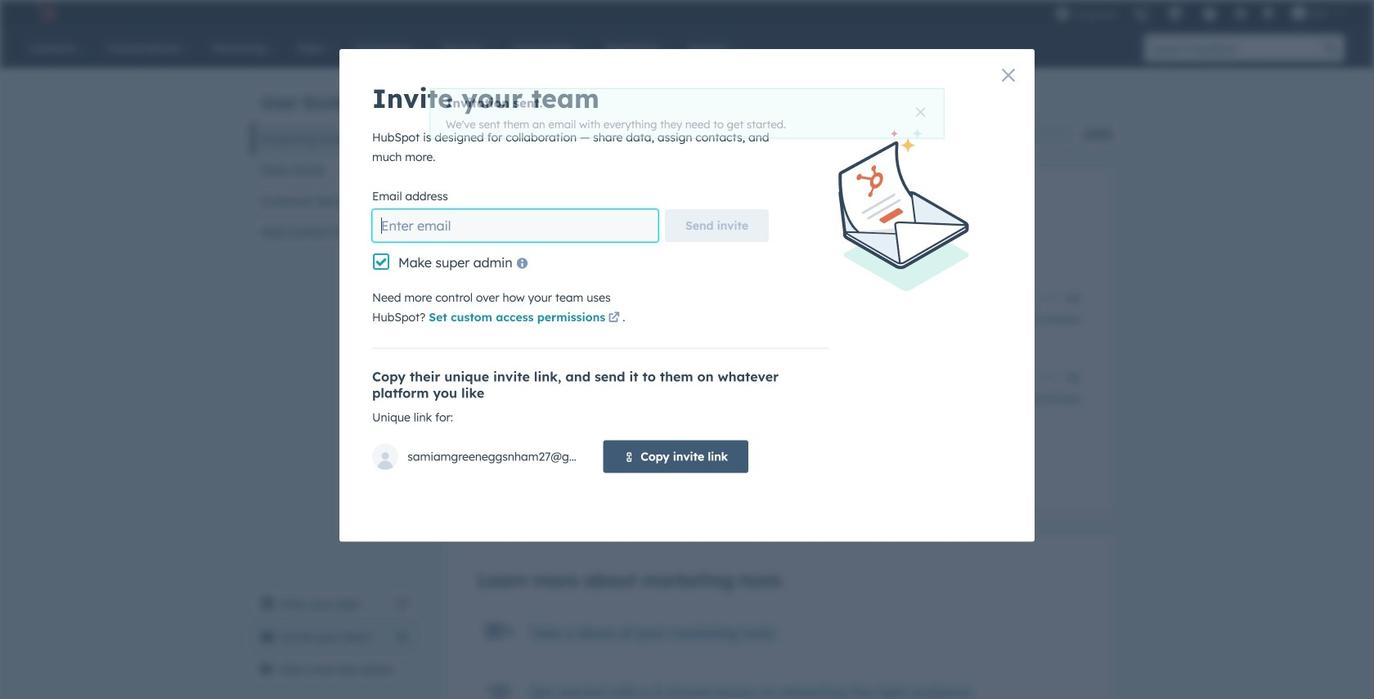 Task type: describe. For each thing, give the bounding box(es) containing it.
0 vertical spatial close image
[[1002, 69, 1015, 82]]

Search HubSpot search field
[[1145, 34, 1317, 62]]

0 horizontal spatial close image
[[908, 108, 917, 117]]

marketplaces image
[[1168, 7, 1183, 22]]

user guides element
[[251, 70, 418, 248]]

link opens in a new window image
[[608, 313, 620, 324]]

Enter email email field
[[372, 209, 659, 242]]



Task type: locate. For each thing, give the bounding box(es) containing it.
link opens in a new window image
[[608, 309, 620, 328], [397, 595, 408, 614], [397, 599, 408, 610]]

menu
[[1047, 0, 1355, 26]]

dialog
[[340, 49, 1035, 542]]

progress bar
[[444, 126, 846, 142]]

gary orlando image
[[1292, 6, 1307, 20]]

1 horizontal spatial close image
[[1002, 69, 1015, 82]]

close image
[[1002, 69, 1015, 82], [908, 108, 917, 117]]

1 vertical spatial close image
[[908, 108, 917, 117]]

alert
[[438, 89, 936, 138]]



Task type: vqa. For each thing, say whether or not it's contained in the screenshot.
contacted
no



